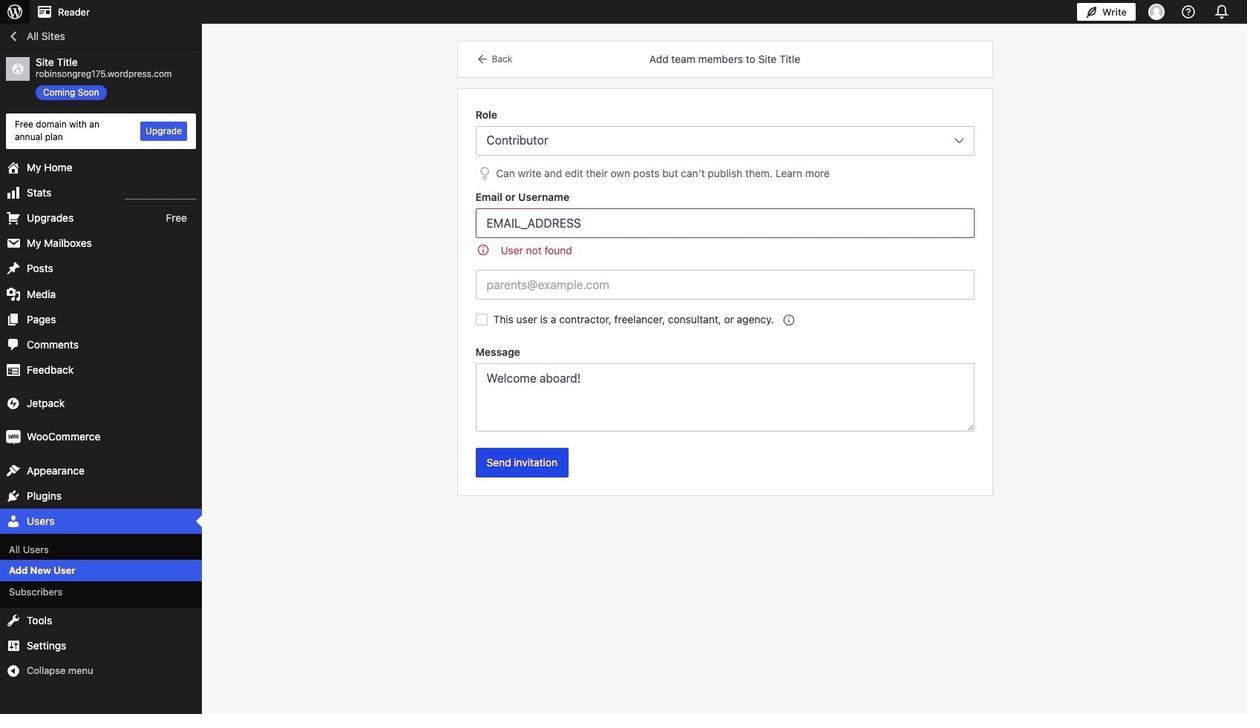 Task type: describe. For each thing, give the bounding box(es) containing it.
my profile image
[[1148, 4, 1165, 20]]

help image
[[1180, 3, 1197, 21]]

1 img image from the top
[[6, 397, 21, 412]]

sibling@example.com text field
[[475, 209, 974, 239]]

manage your notifications image
[[1211, 1, 1232, 22]]

1 group from the top
[[475, 107, 974, 183]]



Task type: vqa. For each thing, say whether or not it's contained in the screenshot.
closed image
no



Task type: locate. For each thing, give the bounding box(es) containing it.
2 img image from the top
[[6, 430, 21, 445]]

1 vertical spatial img image
[[6, 430, 21, 445]]

main content
[[458, 42, 992, 496]]

highest hourly views 0 image
[[125, 190, 196, 200]]

0 vertical spatial img image
[[6, 397, 21, 412]]

0 vertical spatial group
[[475, 107, 974, 183]]

2 group from the top
[[475, 190, 974, 259]]

more information image
[[781, 313, 795, 327]]

3 group from the top
[[475, 345, 974, 437]]

parents@example.com text field
[[475, 270, 974, 300]]

group
[[475, 107, 974, 183], [475, 190, 974, 259], [475, 345, 974, 437]]

None checkbox
[[475, 314, 487, 326]]

2 vertical spatial group
[[475, 345, 974, 437]]

This message will be sent along with invitation emails. text field
[[475, 364, 974, 432]]

manage your sites image
[[6, 3, 24, 21]]

img image
[[6, 397, 21, 412], [6, 430, 21, 445]]

1 vertical spatial group
[[475, 190, 974, 259]]



